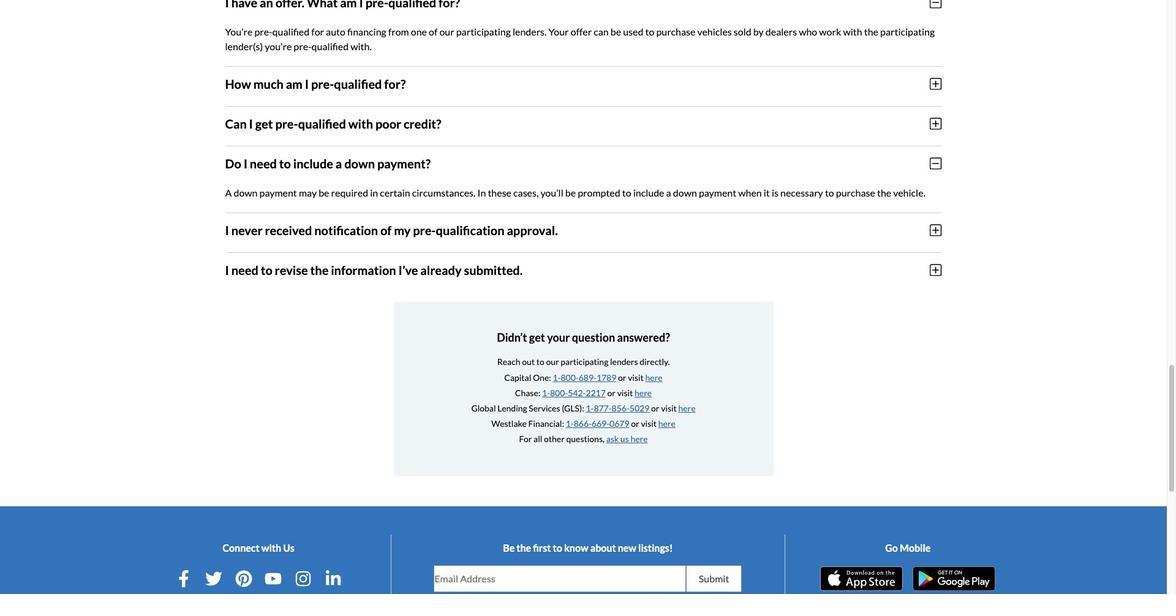 Task type: vqa. For each thing, say whether or not it's contained in the screenshot.
Download on the App Store Image
yes



Task type: locate. For each thing, give the bounding box(es) containing it.
vehicle.
[[894, 187, 926, 198]]

0 horizontal spatial get
[[255, 116, 273, 131]]

received
[[265, 223, 312, 238]]

0 vertical spatial get
[[255, 116, 273, 131]]

vehicles
[[698, 26, 732, 37]]

download on the app store image
[[821, 567, 904, 591]]

do i need to include a down payment? button
[[225, 146, 942, 181]]

1 horizontal spatial a
[[667, 187, 672, 198]]

need down never at the top left of page
[[231, 263, 259, 278]]

payment?
[[378, 156, 431, 171]]

here link down directly.
[[646, 372, 663, 383]]

here link right 0679 at the bottom
[[659, 419, 676, 429]]

reach
[[498, 357, 521, 367]]

sold
[[734, 26, 752, 37]]

with
[[844, 26, 863, 37], [349, 116, 373, 131], [262, 542, 281, 554]]

it
[[764, 187, 770, 198]]

minus square image
[[931, 0, 942, 9], [931, 157, 942, 170]]

payment left when
[[699, 187, 737, 198]]

1-
[[553, 372, 561, 383], [542, 388, 550, 398], [586, 403, 594, 414], [566, 419, 574, 429]]

need right do
[[250, 156, 277, 171]]

with inside you're pre-qualified for auto financing from one of our participating lenders. your offer can be used to purchase vehicles sold by dealers who work with the participating lender(s) you're pre-qualified with.
[[844, 26, 863, 37]]

visit right 5029
[[661, 403, 677, 414]]

required
[[331, 187, 368, 198]]

1 horizontal spatial our
[[546, 357, 559, 367]]

0 vertical spatial plus square image
[[931, 77, 942, 91]]

get right can
[[255, 116, 273, 131]]

800- up 1-800-542-2217 'link'
[[561, 372, 579, 383]]

to right first
[[553, 542, 563, 554]]

our inside you're pre-qualified for auto financing from one of our participating lenders. your offer can be used to purchase vehicles sold by dealers who work with the participating lender(s) you're pre-qualified with.
[[440, 26, 455, 37]]

877-
[[594, 403, 612, 414]]

credit?
[[404, 116, 442, 131]]

get left your
[[529, 331, 545, 344]]

0 horizontal spatial include
[[293, 156, 333, 171]]

with left "poor"
[[349, 116, 373, 131]]

of left my
[[381, 223, 392, 238]]

to
[[646, 26, 655, 37], [279, 156, 291, 171], [623, 187, 632, 198], [825, 187, 835, 198], [261, 263, 273, 278], [537, 357, 545, 367], [553, 542, 563, 554]]

our up one:
[[546, 357, 559, 367]]

notification
[[315, 223, 378, 238]]

0 vertical spatial of
[[429, 26, 438, 37]]

0 horizontal spatial with
[[262, 542, 281, 554]]

pre- right my
[[413, 223, 436, 238]]

0 horizontal spatial down
[[234, 187, 258, 198]]

cases,
[[514, 187, 539, 198]]

with inside button
[[349, 116, 373, 131]]

1 horizontal spatial payment
[[699, 187, 737, 198]]

3 plus square image from the top
[[931, 224, 942, 237]]

the right the "work"
[[865, 26, 879, 37]]

purchase left vehicles
[[657, 26, 696, 37]]

0 vertical spatial a
[[336, 156, 342, 171]]

other
[[544, 434, 565, 445]]

chase:
[[515, 388, 541, 398]]

0 vertical spatial include
[[293, 156, 333, 171]]

twitter image
[[205, 570, 222, 587]]

plus square image for credit?
[[931, 117, 942, 130]]

minus square image inside the do i need to include a down payment? 'dropdown button'
[[931, 157, 942, 170]]

0 horizontal spatial payment
[[260, 187, 297, 198]]

payment left may at top left
[[260, 187, 297, 198]]

2 payment from the left
[[699, 187, 737, 198]]

qualified up do i need to include a down payment?
[[298, 116, 346, 131]]

lender(s)
[[225, 40, 263, 52]]

all
[[534, 434, 543, 445]]

certain
[[380, 187, 410, 198]]

1 minus square image from the top
[[931, 0, 942, 9]]

here link
[[646, 372, 663, 383], [635, 388, 652, 398], [679, 403, 696, 414], [659, 419, 676, 429]]

be right may at top left
[[319, 187, 329, 198]]

here link for 1-877-856-5029
[[679, 403, 696, 414]]

2 horizontal spatial down
[[673, 187, 697, 198]]

856-
[[612, 403, 630, 414]]

or right 2217
[[608, 388, 616, 398]]

participating
[[456, 26, 511, 37], [881, 26, 935, 37], [561, 357, 609, 367]]

our
[[440, 26, 455, 37], [546, 357, 559, 367]]

know
[[564, 542, 589, 554]]

a down payment may be required in certain circumstances. in these cases, you'll be prompted to include a down payment when it is necessary to purchase the vehicle.
[[225, 187, 926, 198]]

minus square image for you're pre-qualified for auto financing from one of our participating lenders. your offer can be used to purchase vehicles sold by dealers who work with the participating lender(s) you're pre-qualified with.
[[931, 0, 942, 9]]

0 horizontal spatial of
[[381, 223, 392, 238]]

1-800-542-2217 link
[[542, 388, 606, 398]]

our right one
[[440, 26, 455, 37]]

capital
[[505, 372, 532, 383]]

here link for 1-800-542-2217
[[635, 388, 652, 398]]

to inside you're pre-qualified for auto financing from one of our participating lenders. your offer can be used to purchase vehicles sold by dealers who work with the participating lender(s) you're pre-qualified with.
[[646, 26, 655, 37]]

866-
[[574, 419, 592, 429]]

to right out
[[537, 357, 545, 367]]

here link up 5029
[[635, 388, 652, 398]]

information
[[331, 263, 396, 278]]

0 vertical spatial our
[[440, 26, 455, 37]]

here right 5029
[[679, 403, 696, 414]]

include
[[293, 156, 333, 171], [634, 187, 665, 198]]

be right you'll
[[566, 187, 576, 198]]

here link for 1-866-669-0679
[[659, 419, 676, 429]]

your
[[547, 331, 570, 344]]

0679
[[610, 419, 630, 429]]

669-
[[592, 419, 610, 429]]

0 horizontal spatial our
[[440, 26, 455, 37]]

of
[[429, 26, 438, 37], [381, 223, 392, 238]]

to inside 'dropdown button'
[[279, 156, 291, 171]]

i need to revise the information i've already submitted. button
[[225, 253, 942, 287]]

include right 'prompted'
[[634, 187, 665, 198]]

qualified up you're
[[272, 26, 310, 37]]

pre-
[[255, 26, 272, 37], [294, 40, 312, 52], [311, 76, 334, 91], [275, 116, 298, 131], [413, 223, 436, 238]]

1 vertical spatial minus square image
[[931, 157, 942, 170]]

question
[[572, 331, 615, 344]]

connect with us
[[223, 542, 295, 554]]

payment
[[260, 187, 297, 198], [699, 187, 737, 198]]

0 horizontal spatial be
[[319, 187, 329, 198]]

1 vertical spatial our
[[546, 357, 559, 367]]

reach out to our participating lenders directly. capital one: 1-800-689-1789 or visit here chase: 1-800-542-2217 or visit here global lending services (gls): 1-877-856-5029 or visit here westlake financial: 1-866-669-0679 or visit here for all other questions, ask us here
[[472, 357, 696, 445]]

1 vertical spatial a
[[667, 187, 672, 198]]

1 vertical spatial of
[[381, 223, 392, 238]]

be
[[611, 26, 622, 37], [319, 187, 329, 198], [566, 187, 576, 198]]

plus square image inside "can i get pre-qualified with poor credit?" button
[[931, 117, 942, 130]]

1 horizontal spatial be
[[566, 187, 576, 198]]

or right 0679 at the bottom
[[631, 419, 640, 429]]

us
[[621, 434, 629, 445]]

how much am i pre-qualified for? button
[[225, 67, 942, 101]]

the right be at left bottom
[[517, 542, 531, 554]]

down inside the do i need to include a down payment? 'dropdown button'
[[345, 156, 375, 171]]

2 vertical spatial plus square image
[[931, 224, 942, 237]]

of right one
[[429, 26, 438, 37]]

or
[[618, 372, 627, 383], [608, 388, 616, 398], [652, 403, 660, 414], [631, 419, 640, 429]]

to right do
[[279, 156, 291, 171]]

i never received notification of my pre-qualification approval.
[[225, 223, 558, 238]]

who
[[799, 26, 818, 37]]

1 vertical spatial need
[[231, 263, 259, 278]]

1 vertical spatial purchase
[[836, 187, 876, 198]]

plus square image
[[931, 263, 942, 277]]

0 vertical spatial purchase
[[657, 26, 696, 37]]

connect
[[223, 542, 260, 554]]

0 horizontal spatial purchase
[[657, 26, 696, 37]]

1 vertical spatial with
[[349, 116, 373, 131]]

financial:
[[529, 419, 564, 429]]

2 minus square image from the top
[[931, 157, 942, 170]]

need
[[250, 156, 277, 171], [231, 263, 259, 278]]

the left vehicle.
[[878, 187, 892, 198]]

the right revise
[[310, 263, 329, 278]]

689-
[[579, 372, 597, 383]]

0 vertical spatial with
[[844, 26, 863, 37]]

1-877-856-5029 link
[[586, 403, 650, 414]]

plus square image for qualification
[[931, 224, 942, 237]]

plus square image inside the i never received notification of my pre-qualification approval. button
[[931, 224, 942, 237]]

here link right 5029
[[679, 403, 696, 414]]

qualification
[[436, 223, 505, 238]]

1 vertical spatial include
[[634, 187, 665, 198]]

purchase left vehicle.
[[836, 187, 876, 198]]

am
[[286, 76, 303, 91]]

0 vertical spatial minus square image
[[931, 0, 942, 9]]

auto
[[326, 26, 346, 37]]

be right can
[[611, 26, 622, 37]]

minus square image for a down payment may be required in certain circumstances. in these cases, you'll be prompted to include a down payment when it is necessary to purchase the vehicle.
[[931, 157, 942, 170]]

542-
[[568, 388, 586, 398]]

1 vertical spatial plus square image
[[931, 117, 942, 130]]

for
[[519, 434, 532, 445]]

2 plus square image from the top
[[931, 117, 942, 130]]

with left us
[[262, 542, 281, 554]]

here link for 1-800-689-1789
[[646, 372, 663, 383]]

1 plus square image from the top
[[931, 77, 942, 91]]

1 horizontal spatial participating
[[561, 357, 609, 367]]

with right the "work"
[[844, 26, 863, 37]]

2 horizontal spatial with
[[844, 26, 863, 37]]

1 horizontal spatial down
[[345, 156, 375, 171]]

pre- right am
[[311, 76, 334, 91]]

you're
[[225, 26, 253, 37]]

2 horizontal spatial be
[[611, 26, 622, 37]]

include up may at top left
[[293, 156, 333, 171]]

800- up the "(gls):"
[[550, 388, 568, 398]]

qualified inside button
[[298, 116, 346, 131]]

qualified left for?
[[334, 76, 382, 91]]

1 horizontal spatial with
[[349, 116, 373, 131]]

1 vertical spatial 800-
[[550, 388, 568, 398]]

to left revise
[[261, 263, 273, 278]]

to right used
[[646, 26, 655, 37]]

getting pre-qualified tab panel
[[225, 0, 942, 292]]

participating inside reach out to our participating lenders directly. capital one: 1-800-689-1789 or visit here chase: 1-800-542-2217 or visit here global lending services (gls): 1-877-856-5029 or visit here westlake financial: 1-866-669-0679 or visit here for all other questions, ask us here
[[561, 357, 609, 367]]

pre- down am
[[275, 116, 298, 131]]

plus square image
[[931, 77, 942, 91], [931, 117, 942, 130], [931, 224, 942, 237]]

0 vertical spatial need
[[250, 156, 277, 171]]

to inside reach out to our participating lenders directly. capital one: 1-800-689-1789 or visit here chase: 1-800-542-2217 or visit here global lending services (gls): 1-877-856-5029 or visit here westlake financial: 1-866-669-0679 or visit here for all other questions, ask us here
[[537, 357, 545, 367]]

a
[[336, 156, 342, 171], [667, 187, 672, 198]]

1- down the "(gls):"
[[566, 419, 574, 429]]

1-866-669-0679 link
[[566, 419, 630, 429]]

dealers
[[766, 26, 797, 37]]

here down directly.
[[646, 372, 663, 383]]

1 horizontal spatial of
[[429, 26, 438, 37]]

1 vertical spatial get
[[529, 331, 545, 344]]

the
[[865, 26, 879, 37], [878, 187, 892, 198], [310, 263, 329, 278], [517, 542, 531, 554]]

0 horizontal spatial a
[[336, 156, 342, 171]]

necessary
[[781, 187, 824, 198]]

1 horizontal spatial include
[[634, 187, 665, 198]]

approval.
[[507, 223, 558, 238]]



Task type: describe. For each thing, give the bounding box(es) containing it.
new
[[618, 542, 637, 554]]

include inside the do i need to include a down payment? 'dropdown button'
[[293, 156, 333, 171]]

2 horizontal spatial participating
[[881, 26, 935, 37]]

the inside button
[[310, 263, 329, 278]]

you'll
[[541, 187, 564, 198]]

go mobile
[[886, 542, 931, 554]]

lending
[[498, 403, 527, 414]]

can
[[225, 116, 247, 131]]

here right 0679 at the bottom
[[659, 419, 676, 429]]

our inside reach out to our participating lenders directly. capital one: 1-800-689-1789 or visit here chase: 1-800-542-2217 or visit here global lending services (gls): 1-877-856-5029 or visit here westlake financial: 1-866-669-0679 or visit here for all other questions, ask us here
[[546, 357, 559, 367]]

offer
[[571, 26, 592, 37]]

do
[[225, 156, 241, 171]]

1 horizontal spatial get
[[529, 331, 545, 344]]

from
[[388, 26, 409, 37]]

youtube image
[[265, 570, 282, 587]]

for?
[[385, 76, 406, 91]]

1- right one:
[[553, 372, 561, 383]]

westlake
[[492, 419, 527, 429]]

revise
[[275, 263, 308, 278]]

be inside you're pre-qualified for auto financing from one of our participating lenders. your offer can be used to purchase vehicles sold by dealers who work with the participating lender(s) you're pre-qualified with.
[[611, 26, 622, 37]]

purchase inside you're pre-qualified for auto financing from one of our participating lenders. your offer can be used to purchase vehicles sold by dealers who work with the participating lender(s) you're pre-qualified with.
[[657, 26, 696, 37]]

go
[[886, 542, 898, 554]]

to inside button
[[261, 263, 273, 278]]

poor
[[376, 116, 402, 131]]

i never received notification of my pre-qualification approval. button
[[225, 213, 942, 247]]

visit down 5029
[[641, 419, 657, 429]]

pre- up you're
[[255, 26, 272, 37]]

directly.
[[640, 357, 670, 367]]

us
[[283, 542, 295, 554]]

be the first to know about new listings!
[[503, 542, 673, 554]]

is
[[772, 187, 779, 198]]

1789
[[597, 372, 617, 383]]

visit down lenders
[[628, 372, 644, 383]]

the inside you're pre-qualified for auto financing from one of our participating lenders. your offer can be used to purchase vehicles sold by dealers who work with the participating lender(s) you're pre-qualified with.
[[865, 26, 879, 37]]

ask
[[607, 434, 619, 445]]

global
[[472, 403, 496, 414]]

much
[[254, 76, 284, 91]]

2217
[[586, 388, 606, 398]]

or down lenders
[[618, 372, 627, 383]]

never
[[231, 223, 263, 238]]

i need to revise the information i've already submitted.
[[225, 263, 523, 278]]

2 vertical spatial with
[[262, 542, 281, 554]]

first
[[533, 542, 551, 554]]

services
[[529, 403, 560, 414]]

about
[[591, 542, 616, 554]]

how much am i pre-qualified for?
[[225, 76, 406, 91]]

listings!
[[639, 542, 673, 554]]

one
[[411, 26, 427, 37]]

linkedin image
[[325, 570, 342, 587]]

already
[[421, 263, 462, 278]]

your
[[549, 26, 569, 37]]

pre- down "for"
[[294, 40, 312, 52]]

get inside "can i get pre-qualified with poor credit?" button
[[255, 116, 273, 131]]

you're pre-qualified for auto financing from one of our participating lenders. your offer can be used to purchase vehicles sold by dealers who work with the participating lender(s) you're pre-qualified with.
[[225, 26, 935, 52]]

need inside button
[[231, 263, 259, 278]]

in
[[370, 187, 378, 198]]

my
[[394, 223, 411, 238]]

to right 'prompted'
[[623, 187, 632, 198]]

pinterest image
[[235, 570, 252, 587]]

instagram image
[[295, 570, 312, 587]]

or right 5029
[[652, 403, 660, 414]]

prompted
[[578, 187, 621, 198]]

5029
[[630, 403, 650, 414]]

questions,
[[567, 434, 605, 445]]

out
[[522, 357, 535, 367]]

need inside 'dropdown button'
[[250, 156, 277, 171]]

do i need to include a down payment?
[[225, 156, 431, 171]]

can i get pre-qualified with poor credit?
[[225, 116, 442, 131]]

visit up 856-
[[618, 388, 633, 398]]

submit button
[[686, 565, 742, 592]]

plus square image inside how much am i pre-qualified for? "button"
[[931, 77, 942, 91]]

submit
[[699, 573, 730, 584]]

get it on google play image
[[913, 567, 996, 591]]

for
[[312, 26, 324, 37]]

a inside 'dropdown button'
[[336, 156, 342, 171]]

lenders
[[610, 357, 638, 367]]

can
[[594, 26, 609, 37]]

of inside you're pre-qualified for auto financing from one of our participating lenders. your offer can be used to purchase vehicles sold by dealers who work with the participating lender(s) you're pre-qualified with.
[[429, 26, 438, 37]]

these
[[488, 187, 512, 198]]

of inside button
[[381, 223, 392, 238]]

how
[[225, 76, 251, 91]]

0 vertical spatial 800-
[[561, 372, 579, 383]]

with.
[[351, 40, 372, 52]]

by
[[754, 26, 764, 37]]

1- down 2217
[[586, 403, 594, 414]]

ask us here link
[[607, 434, 648, 445]]

lenders.
[[513, 26, 547, 37]]

circumstances.
[[412, 187, 476, 198]]

here up 5029
[[635, 388, 652, 398]]

i inside 'dropdown button'
[[244, 156, 248, 171]]

Email Address email field
[[435, 566, 686, 592]]

didn't get your question answered?
[[497, 331, 670, 344]]

can i get pre-qualified with poor credit? button
[[225, 107, 942, 141]]

used
[[623, 26, 644, 37]]

mobile
[[900, 542, 931, 554]]

1- up "services"
[[542, 388, 550, 398]]

pre- inside "button"
[[311, 76, 334, 91]]

1-800-689-1789 link
[[553, 372, 617, 383]]

work
[[820, 26, 842, 37]]

qualified inside "button"
[[334, 76, 382, 91]]

to right the necessary
[[825, 187, 835, 198]]

i inside "button"
[[305, 76, 309, 91]]

submitted.
[[464, 263, 523, 278]]

facebook image
[[175, 570, 192, 587]]

0 horizontal spatial participating
[[456, 26, 511, 37]]

qualified down auto
[[312, 40, 349, 52]]

a
[[225, 187, 232, 198]]

be
[[503, 542, 515, 554]]

1 horizontal spatial purchase
[[836, 187, 876, 198]]

1 payment from the left
[[260, 187, 297, 198]]

financing
[[348, 26, 387, 37]]

may
[[299, 187, 317, 198]]

here right us
[[631, 434, 648, 445]]



